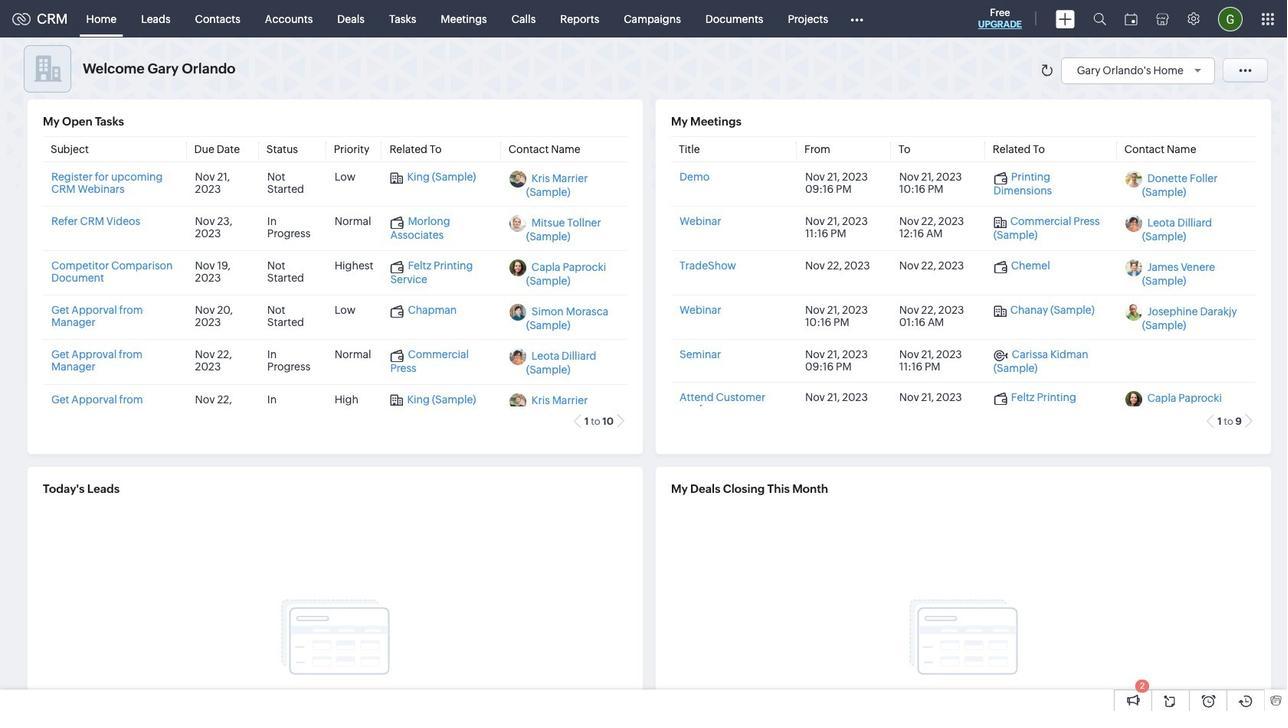 Task type: locate. For each thing, give the bounding box(es) containing it.
calendar image
[[1125, 13, 1138, 25]]

create menu element
[[1047, 0, 1084, 37]]

profile image
[[1218, 7, 1243, 31]]

search element
[[1084, 0, 1116, 38]]

profile element
[[1209, 0, 1252, 37]]



Task type: vqa. For each thing, say whether or not it's contained in the screenshot.
Search image
yes



Task type: describe. For each thing, give the bounding box(es) containing it.
Other Modules field
[[841, 7, 874, 31]]

search image
[[1093, 12, 1106, 25]]

create menu image
[[1056, 10, 1075, 28]]

logo image
[[12, 13, 31, 25]]



